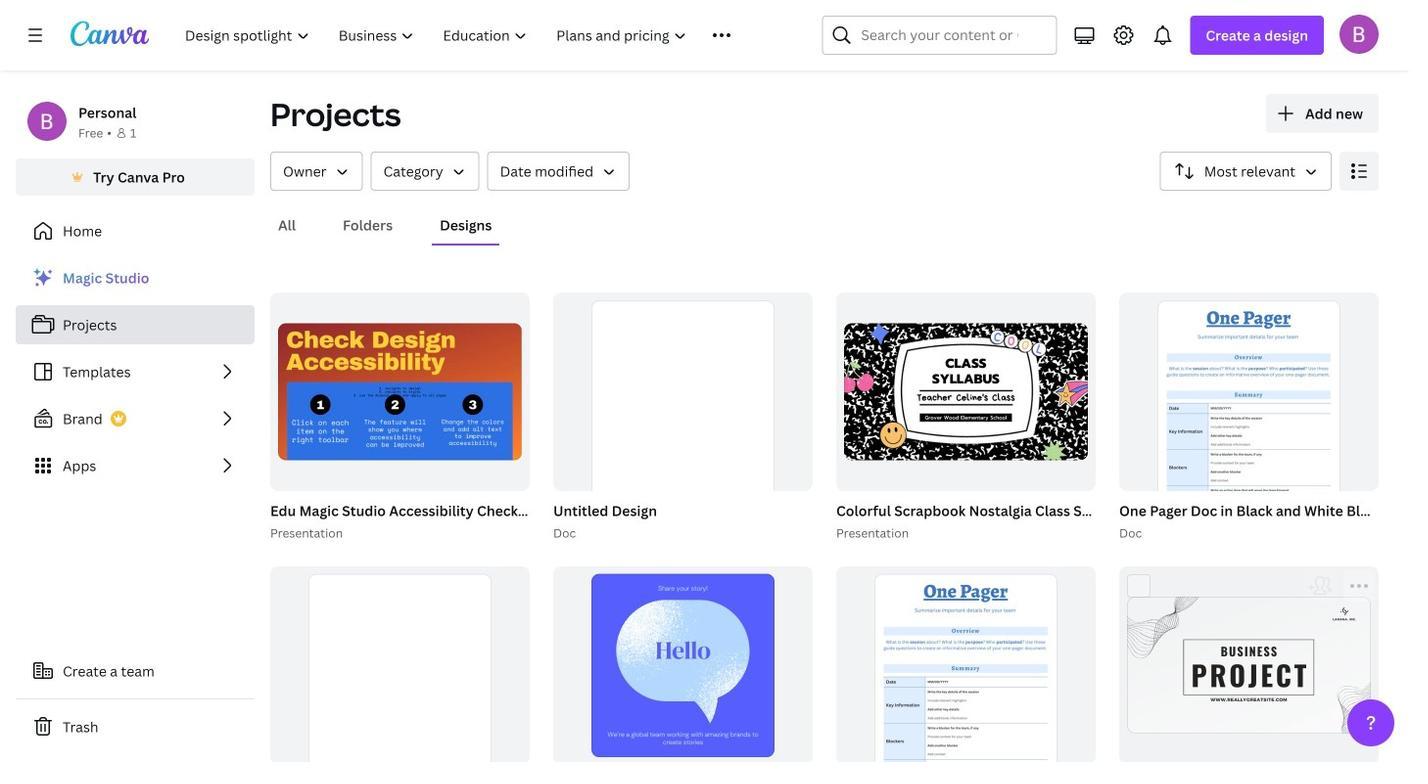 Task type: describe. For each thing, give the bounding box(es) containing it.
Category button
[[371, 152, 480, 191]]

Search search field
[[861, 17, 1018, 54]]



Task type: locate. For each thing, give the bounding box(es) containing it.
bob builder image
[[1340, 14, 1379, 54]]

None search field
[[822, 16, 1057, 55]]

top level navigation element
[[172, 16, 775, 55], [172, 16, 775, 55]]

group
[[266, 293, 637, 543], [270, 293, 530, 491], [549, 293, 813, 559], [553, 293, 813, 559], [833, 293, 1331, 543], [836, 293, 1096, 491], [1116, 293, 1410, 559], [1119, 293, 1379, 559], [270, 567, 530, 763], [553, 567, 813, 763], [836, 567, 1096, 763], [1119, 567, 1379, 763]]

Owner button
[[270, 152, 363, 191]]

list
[[16, 259, 255, 486]]

Sort by button
[[1160, 152, 1332, 191]]

Date modified button
[[487, 152, 630, 191]]



Task type: vqa. For each thing, say whether or not it's contained in the screenshot.
Top level navigation element
yes



